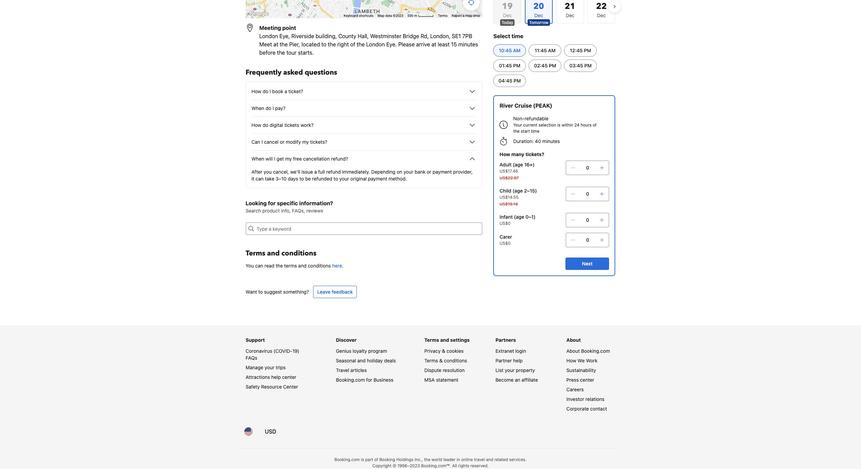 Task type: vqa. For each thing, say whether or not it's contained in the screenshot.
the right at
yes



Task type: locate. For each thing, give the bounding box(es) containing it.
pm for 02:45 pm
[[549, 63, 556, 68]]

or inside dropdown button
[[280, 139, 285, 145]]

and for terms and settings
[[440, 337, 449, 343]]

1 vertical spatial or
[[427, 169, 432, 175]]

privacy & cookies
[[425, 348, 464, 354]]

when for when will i get my free cancellation refund?
[[252, 156, 264, 162]]

the left tour
[[277, 50, 285, 56]]

and up the 'privacy & cookies' link
[[440, 337, 449, 343]]

2–15)
[[524, 188, 537, 194]]

a left "map"
[[463, 14, 465, 18]]

0 horizontal spatial help
[[271, 374, 281, 380]]

(age inside the child (age 2–15) us$14.55
[[513, 188, 523, 194]]

within
[[562, 122, 574, 128]]

do left pay?
[[266, 105, 271, 111]]

10:45 am
[[499, 47, 521, 53]]

safety
[[246, 384, 260, 390]]

terms up you
[[246, 249, 265, 258]]

do for pay?
[[266, 105, 271, 111]]

1 vertical spatial minutes
[[543, 138, 560, 144]]

for
[[268, 200, 276, 206], [366, 377, 372, 383]]

the down your
[[514, 129, 520, 134]]

corporate contact link
[[567, 406, 607, 412]]

booking.com up work in the bottom of the page
[[581, 348, 610, 354]]

you
[[246, 263, 254, 269]]

1 horizontal spatial am
[[548, 47, 556, 53]]

(age left 0–1)
[[514, 214, 524, 220]]

pm for 04:45 pm
[[514, 78, 521, 84]]

i left book
[[270, 88, 271, 94]]

2 vertical spatial booking.com
[[335, 457, 360, 462]]

1 vertical spatial for
[[366, 377, 372, 383]]

terms left the report
[[438, 14, 448, 18]]

something?
[[283, 289, 309, 295]]

leader
[[444, 457, 456, 462]]

cancel,
[[273, 169, 289, 175]]

meeting point london eye, riverside building, county hall, westminster bridge rd, london, se1 7pb meet at the pier, located to the right of the london eye.     please arrive at least 15 minutes before the tour starts.
[[259, 25, 478, 56]]

conditions up you can read the terms and conditions here . on the left bottom of the page
[[282, 249, 317, 258]]

2 vertical spatial do
[[263, 122, 268, 128]]

current
[[524, 122, 538, 128]]

i for pay?
[[273, 105, 274, 111]]

minutes inside meeting point london eye, riverside building, county hall, westminster bridge rd, london, se1 7pb meet at the pier, located to the right of the london eye.     please arrive at least 15 minutes before the tour starts.
[[459, 41, 478, 47]]

0 vertical spatial do
[[263, 88, 268, 94]]

500 m button
[[406, 13, 436, 18]]

for inside looking for specific information? search product info, faqs, reviews
[[268, 200, 276, 206]]

how do digital tickets work?
[[252, 122, 314, 128]]

40
[[535, 138, 541, 144]]

of right hours
[[593, 122, 597, 128]]

0 horizontal spatial time
[[512, 33, 524, 39]]

dec for 19
[[503, 12, 512, 18]]

tickets? up cancellation
[[310, 139, 327, 145]]

part
[[365, 457, 373, 462]]

when do i pay?
[[252, 105, 286, 111]]

business
[[374, 377, 394, 383]]

0 horizontal spatial minutes
[[459, 41, 478, 47]]

press center link
[[567, 377, 595, 383]]

0 horizontal spatial my
[[285, 156, 292, 162]]

my inside the when will i get my free cancellation refund? dropdown button
[[285, 156, 292, 162]]

seasonal and holiday deals
[[336, 358, 396, 364]]

1 horizontal spatial for
[[366, 377, 372, 383]]

am for 10:45 am
[[513, 47, 521, 53]]

1 horizontal spatial minutes
[[543, 138, 560, 144]]

provider,
[[453, 169, 473, 175]]

i right will
[[274, 156, 275, 162]]

i left pay?
[[273, 105, 274, 111]]

how for how do i book a ticket?
[[252, 88, 261, 94]]

child (age 2–15) us$14.55
[[500, 188, 537, 200]]

and for terms and conditions
[[267, 249, 280, 258]]

(age inside the adult (age 16+) us$17.46
[[513, 162, 523, 167]]

dispute resolution link
[[425, 367, 465, 373]]

arrive
[[416, 41, 430, 47]]

& down the 'privacy & cookies' link
[[440, 358, 443, 364]]

how up adult
[[500, 151, 510, 157]]

& up terms & conditions link
[[442, 348, 445, 354]]

map region
[[246, 0, 483, 18]]

(age for 0–1)
[[514, 214, 524, 220]]

1 vertical spatial london
[[366, 41, 385, 47]]

resolution
[[443, 367, 465, 373]]

am
[[513, 47, 521, 53], [548, 47, 556, 53]]

do left book
[[263, 88, 268, 94]]

payment left provider,
[[433, 169, 452, 175]]

at left least
[[432, 41, 437, 47]]

0 vertical spatial &
[[442, 348, 445, 354]]

pm right the 01:45
[[513, 63, 521, 68]]

is inside the non-refundable your current selection is within 24 hours of the start time
[[558, 122, 561, 128]]

7pb
[[463, 33, 472, 39]]

center up center
[[282, 374, 296, 380]]

1 0 from the top
[[586, 165, 589, 171]]

1 horizontal spatial or
[[427, 169, 432, 175]]

dec down the 22
[[597, 12, 606, 18]]

conditions left here link
[[308, 263, 331, 269]]

0 vertical spatial tickets?
[[310, 139, 327, 145]]

4 0 from the top
[[586, 237, 589, 243]]

method.
[[389, 176, 407, 182]]

1 vertical spatial time
[[531, 129, 540, 134]]

a left the full
[[314, 169, 317, 175]]

genius
[[336, 348, 351, 354]]

1 horizontal spatial at
[[432, 41, 437, 47]]

about up about booking.com link
[[567, 337, 581, 343]]

tickets
[[285, 122, 299, 128]]

0 horizontal spatial dec
[[503, 12, 512, 18]]

1 vertical spatial payment
[[368, 176, 387, 182]]

0 horizontal spatial at
[[274, 41, 278, 47]]

11:45 am
[[535, 47, 556, 53]]

1 vertical spatial my
[[285, 156, 292, 162]]

about up we
[[567, 348, 580, 354]]

minutes right '40' on the right top of page
[[543, 138, 560, 144]]

list your property link
[[496, 367, 535, 373]]

1 vertical spatial tickets?
[[526, 151, 545, 157]]

shortcuts
[[359, 14, 374, 18]]

my inside can i cancel or modify my tickets? dropdown button
[[302, 139, 309, 145]]

it
[[252, 176, 254, 182]]

discover
[[336, 337, 357, 343]]

1 vertical spatial a
[[285, 88, 287, 94]]

help for partner
[[513, 358, 523, 364]]

and down 'genius loyalty program'
[[358, 358, 366, 364]]

1 horizontal spatial my
[[302, 139, 309, 145]]

0 vertical spatial minutes
[[459, 41, 478, 47]]

minutes
[[459, 41, 478, 47], [543, 138, 560, 144]]

to right want
[[258, 289, 263, 295]]

how
[[252, 88, 261, 94], [252, 122, 261, 128], [500, 151, 510, 157], [567, 358, 577, 364]]

3 0 from the top
[[586, 217, 589, 223]]

dec inside 19 dec today
[[503, 12, 512, 18]]

1 horizontal spatial dec
[[566, 12, 575, 18]]

help for attractions
[[271, 374, 281, 380]]

the inside the non-refundable your current selection is within 24 hours of the start time
[[514, 129, 520, 134]]

selection
[[539, 122, 556, 128]]

0 vertical spatial a
[[463, 14, 465, 18]]

booking.com inside booking.com is part of booking holdings inc., the world leader in online travel and related services. copyright © 1996–2023 booking.com™. all rights reserved.
[[335, 457, 360, 462]]

free
[[293, 156, 302, 162]]

2 vertical spatial (age
[[514, 214, 524, 220]]

1 at from the left
[[274, 41, 278, 47]]

my right modify
[[302, 139, 309, 145]]

can right it
[[256, 176, 264, 182]]

0 vertical spatial of
[[350, 41, 355, 47]]

0 vertical spatial help
[[513, 358, 523, 364]]

region containing 19
[[488, 0, 621, 26]]

am right 10:45
[[513, 47, 521, 53]]

pm right 04:45
[[514, 78, 521, 84]]

terms for terms and settings
[[425, 337, 439, 343]]

1 vertical spatial is
[[361, 457, 364, 462]]

manage your trips link
[[246, 365, 286, 370]]

(age for 16+)
[[513, 162, 523, 167]]

of right the right
[[350, 41, 355, 47]]

1 vertical spatial when
[[252, 156, 264, 162]]

london down westminster
[[366, 41, 385, 47]]

2 0 from the top
[[586, 191, 589, 197]]

(age down many
[[513, 162, 523, 167]]

0 vertical spatial booking.com
[[581, 348, 610, 354]]

meeting
[[259, 25, 281, 31]]

or right cancel at top left
[[280, 139, 285, 145]]

(age inside infant (age 0–1) us$0
[[514, 214, 524, 220]]

and up read
[[267, 249, 280, 258]]

when left pay?
[[252, 105, 264, 111]]

and inside booking.com is part of booking holdings inc., the world leader in online travel and related services. copyright © 1996–2023 booking.com™. all rights reserved.
[[486, 457, 494, 462]]

2 about from the top
[[567, 348, 580, 354]]

or inside after you cancel, we'll issue a full refund immediately. depending on your bank or payment provider, it can take 3–10 days to be refunded to your original payment method.
[[427, 169, 432, 175]]

dec down 21
[[566, 12, 575, 18]]

leave
[[317, 289, 331, 295]]

2 dec from the left
[[566, 12, 575, 18]]

read
[[265, 263, 275, 269]]

pm right 12:45
[[584, 47, 591, 53]]

pm right 03:45
[[585, 63, 592, 68]]

2 vertical spatial a
[[314, 169, 317, 175]]

terms up 'privacy'
[[425, 337, 439, 343]]

london,
[[430, 33, 451, 39]]

2 horizontal spatial a
[[463, 14, 465, 18]]

time
[[512, 33, 524, 39], [531, 129, 540, 134]]

of
[[350, 41, 355, 47], [593, 122, 597, 128], [374, 457, 378, 462]]

0 vertical spatial about
[[567, 337, 581, 343]]

us$0 down carer on the right of page
[[500, 241, 511, 246]]

0–1)
[[526, 214, 536, 220]]

1 us$0 from the top
[[500, 221, 511, 226]]

for for booking.com
[[366, 377, 372, 383]]

carer
[[500, 234, 512, 240]]

0 vertical spatial my
[[302, 139, 309, 145]]

1 vertical spatial do
[[266, 105, 271, 111]]

select
[[494, 33, 510, 39]]

dec inside 22 dec
[[597, 12, 606, 18]]

1 vertical spatial conditions
[[308, 263, 331, 269]]

pm for 03:45 pm
[[585, 63, 592, 68]]

to down building,
[[322, 41, 327, 47]]

statement
[[436, 377, 459, 383]]

1 horizontal spatial help
[[513, 358, 523, 364]]

at right meet
[[274, 41, 278, 47]]

london down the 'meeting'
[[259, 33, 278, 39]]

privacy
[[425, 348, 441, 354]]

eye,
[[280, 33, 290, 39]]

how we work link
[[567, 358, 598, 364]]

partners
[[496, 337, 516, 343]]

how down frequently
[[252, 88, 261, 94]]

seasonal
[[336, 358, 356, 364]]

2 vertical spatial conditions
[[444, 358, 467, 364]]

0 vertical spatial for
[[268, 200, 276, 206]]

1 vertical spatial (age
[[513, 188, 523, 194]]

how for how many tickets?
[[500, 151, 510, 157]]

my right get
[[285, 156, 292, 162]]

0 horizontal spatial of
[[350, 41, 355, 47]]

1 horizontal spatial is
[[558, 122, 561, 128]]

help up 'safety resource center' link
[[271, 374, 281, 380]]

modify
[[286, 139, 301, 145]]

1 horizontal spatial of
[[374, 457, 378, 462]]

keyboard shortcuts button
[[344, 13, 374, 18]]

terms for terms and conditions
[[246, 249, 265, 258]]

am right 11:45
[[548, 47, 556, 53]]

time down current
[[531, 129, 540, 134]]

us$0
[[500, 221, 511, 226], [500, 241, 511, 246]]

1 about from the top
[[567, 337, 581, 343]]

can right you
[[255, 263, 263, 269]]

be
[[305, 176, 311, 182]]

terms down 'privacy'
[[425, 358, 438, 364]]

least
[[438, 41, 450, 47]]

payment down depending
[[368, 176, 387, 182]]

is inside booking.com is part of booking holdings inc., the world leader in online travel and related services. copyright © 1996–2023 booking.com™. all rights reserved.
[[361, 457, 364, 462]]

2 vertical spatial of
[[374, 457, 378, 462]]

minutes down 7pb
[[459, 41, 478, 47]]

help up "list your property"
[[513, 358, 523, 364]]

01:45 pm
[[499, 63, 521, 68]]

immediately.
[[342, 169, 370, 175]]

0 horizontal spatial london
[[259, 33, 278, 39]]

the right inc.,
[[424, 457, 431, 462]]

the down hall, at the left
[[357, 41, 365, 47]]

select time
[[494, 33, 524, 39]]

1 vertical spatial us$0
[[500, 241, 511, 246]]

of right part
[[374, 457, 378, 462]]

and right travel
[[486, 457, 494, 462]]

i for book
[[270, 88, 271, 94]]

when for when do i pay?
[[252, 105, 264, 111]]

investor
[[567, 396, 584, 402]]

how inside how do i book a ticket? dropdown button
[[252, 88, 261, 94]]

booking.com down travel articles
[[336, 377, 365, 383]]

0 horizontal spatial is
[[361, 457, 364, 462]]

19 dec today
[[502, 1, 513, 25]]

region
[[488, 0, 621, 26]]

is
[[558, 122, 561, 128], [361, 457, 364, 462]]

dec for 22
[[597, 12, 606, 18]]

0 horizontal spatial center
[[282, 374, 296, 380]]

how up can on the top
[[252, 122, 261, 128]]

tickets? up 16+)
[[526, 151, 545, 157]]

help
[[513, 358, 523, 364], [271, 374, 281, 380]]

dec inside the 21 dec
[[566, 12, 575, 18]]

1 vertical spatial &
[[440, 358, 443, 364]]

is left part
[[361, 457, 364, 462]]

2 am from the left
[[548, 47, 556, 53]]

do left 'digital'
[[263, 122, 268, 128]]

(age up us$14.55
[[513, 188, 523, 194]]

a
[[463, 14, 465, 18], [285, 88, 287, 94], [314, 169, 317, 175]]

1 horizontal spatial time
[[531, 129, 540, 134]]

a right book
[[285, 88, 287, 94]]

your
[[514, 122, 522, 128]]

2 horizontal spatial dec
[[597, 12, 606, 18]]

when left will
[[252, 156, 264, 162]]

0 vertical spatial us$0
[[500, 221, 511, 226]]

dispute resolution
[[425, 367, 465, 373]]

0 horizontal spatial or
[[280, 139, 285, 145]]

& for terms
[[440, 358, 443, 364]]

in
[[457, 457, 460, 462]]

2 us$0 from the top
[[500, 241, 511, 246]]

us$19.14
[[500, 202, 518, 207]]

center down sustainability link
[[580, 377, 595, 383]]

can inside after you cancel, we'll issue a full refund immediately. depending on your bank or payment provider, it can take 3–10 days to be refunded to your original payment method.
[[256, 176, 264, 182]]

0 horizontal spatial for
[[268, 200, 276, 206]]

booking.com for business
[[336, 377, 365, 383]]

0 vertical spatial can
[[256, 176, 264, 182]]

frequently asked questions
[[246, 68, 337, 77]]

how inside how do digital tickets work? dropdown button
[[252, 122, 261, 128]]

1 vertical spatial about
[[567, 348, 580, 354]]

0 vertical spatial conditions
[[282, 249, 317, 258]]

for up product
[[268, 200, 276, 206]]

us$0 down the "infant"
[[500, 221, 511, 226]]

you can read the terms and conditions here .
[[246, 263, 344, 269]]

1 vertical spatial booking.com
[[336, 377, 365, 383]]

how left we
[[567, 358, 577, 364]]

3 dec from the left
[[597, 12, 606, 18]]

time right select at the right top of the page
[[512, 33, 524, 39]]

1 when from the top
[[252, 105, 264, 111]]

1 vertical spatial of
[[593, 122, 597, 128]]

1 dec from the left
[[503, 12, 512, 18]]

1 vertical spatial help
[[271, 374, 281, 380]]

pm right 02:45
[[549, 63, 556, 68]]

do
[[263, 88, 268, 94], [266, 105, 271, 111], [263, 122, 268, 128]]

msa
[[425, 377, 435, 383]]

dec up today at the right top
[[503, 12, 512, 18]]

2 horizontal spatial of
[[593, 122, 597, 128]]

related
[[495, 457, 508, 462]]

0 vertical spatial london
[[259, 33, 278, 39]]

the inside booking.com is part of booking holdings inc., the world leader in online travel and related services. copyright © 1996–2023 booking.com™. all rights reserved.
[[424, 457, 431, 462]]

conditions down cookies
[[444, 358, 467, 364]]

19
[[502, 1, 513, 12]]

Type a keyword field
[[254, 223, 483, 235]]

login
[[516, 348, 526, 354]]

usd
[[265, 429, 276, 435]]

0 horizontal spatial tickets?
[[310, 139, 327, 145]]

2 when from the top
[[252, 156, 264, 162]]

pm for 01:45 pm
[[513, 63, 521, 68]]

looking
[[246, 200, 267, 206]]

0 vertical spatial when
[[252, 105, 264, 111]]

property
[[516, 367, 535, 373]]

or right the bank
[[427, 169, 432, 175]]

0 vertical spatial is
[[558, 122, 561, 128]]

full
[[318, 169, 325, 175]]

1 vertical spatial can
[[255, 263, 263, 269]]

1 am from the left
[[513, 47, 521, 53]]

for left business
[[366, 377, 372, 383]]

m
[[414, 14, 417, 18]]

0 vertical spatial or
[[280, 139, 285, 145]]

is left the within in the right of the page
[[558, 122, 561, 128]]

how for how do digital tickets work?
[[252, 122, 261, 128]]

0 horizontal spatial a
[[285, 88, 287, 94]]

booking.com left part
[[335, 457, 360, 462]]

for for looking
[[268, 200, 276, 206]]

0 vertical spatial payment
[[433, 169, 452, 175]]

0 vertical spatial (age
[[513, 162, 523, 167]]

1 horizontal spatial a
[[314, 169, 317, 175]]

0 horizontal spatial am
[[513, 47, 521, 53]]



Task type: describe. For each thing, give the bounding box(es) containing it.
rd,
[[421, 33, 429, 39]]

how do i book a ticket?
[[252, 88, 303, 94]]

frequently
[[246, 68, 282, 77]]

affiliate
[[522, 377, 538, 383]]

about for about booking.com
[[567, 348, 580, 354]]

county
[[339, 33, 356, 39]]

adult (age 16+) us$17.46
[[500, 162, 535, 174]]

1 horizontal spatial london
[[366, 41, 385, 47]]

an
[[515, 377, 521, 383]]

to left be
[[300, 176, 304, 182]]

pay?
[[275, 105, 286, 111]]

hours
[[581, 122, 592, 128]]

02:45 pm
[[534, 63, 556, 68]]

info,
[[281, 208, 291, 214]]

0 for 2–15)
[[586, 191, 589, 197]]

tickets? inside dropdown button
[[310, 139, 327, 145]]

book
[[272, 88, 283, 94]]

the right read
[[276, 263, 283, 269]]

partner
[[496, 358, 512, 364]]

loyalty
[[353, 348, 367, 354]]

when do i pay? button
[[252, 104, 477, 112]]

terms link
[[438, 14, 448, 18]]

coronavirus
[[246, 348, 272, 354]]

next button
[[566, 258, 610, 270]]

depending
[[371, 169, 396, 175]]

manage your trips
[[246, 365, 286, 370]]

relations
[[586, 396, 605, 402]]

specific
[[277, 200, 298, 206]]

(peak)
[[533, 102, 553, 109]]

travel articles
[[336, 367, 367, 373]]

become an affiliate
[[496, 377, 538, 383]]

center
[[283, 384, 298, 390]]

contact
[[590, 406, 607, 412]]

0 for 16+)
[[586, 165, 589, 171]]

partner help
[[496, 358, 523, 364]]

list your property
[[496, 367, 535, 373]]

do for tickets
[[263, 122, 268, 128]]

world
[[432, 457, 442, 462]]

booking.com is part of booking holdings inc., the world leader in online travel and related services. copyright © 1996–2023 booking.com™. all rights reserved.
[[335, 457, 527, 468]]

terms & conditions link
[[425, 358, 467, 364]]

travel
[[336, 367, 349, 373]]

how we work
[[567, 358, 598, 364]]

work?
[[301, 122, 314, 128]]

hall,
[[358, 33, 369, 39]]

resource
[[261, 384, 282, 390]]

feedback
[[332, 289, 353, 295]]

cruise
[[515, 102, 532, 109]]

digital
[[270, 122, 283, 128]]

booking.com for part
[[335, 457, 360, 462]]

refundable
[[525, 116, 549, 121]]

can i cancel or modify my tickets?
[[252, 139, 327, 145]]

we'll
[[290, 169, 300, 175]]

1 horizontal spatial payment
[[433, 169, 452, 175]]

list
[[496, 367, 504, 373]]

i right can on the top
[[262, 139, 263, 145]]

sustainability
[[567, 367, 596, 373]]

to down refund
[[334, 176, 338, 182]]

am for 11:45 am
[[548, 47, 556, 53]]

conditions for terms and conditions
[[282, 249, 317, 258]]

report
[[452, 14, 462, 18]]

your down refund
[[339, 176, 349, 182]]

of inside meeting point london eye, riverside building, county hall, westminster bridge rd, london, se1 7pb meet at the pier, located to the right of the london eye.     please arrive at least 15 minutes before the tour starts.
[[350, 41, 355, 47]]

1 horizontal spatial center
[[580, 377, 595, 383]]

booking.com for business
[[336, 377, 394, 383]]

pm for 12:45 pm
[[584, 47, 591, 53]]

booking
[[380, 457, 395, 462]]

dec for 21
[[566, 12, 575, 18]]

become an affiliate link
[[496, 377, 538, 383]]

located
[[302, 41, 320, 47]]

conditions for terms & conditions
[[444, 358, 467, 364]]

how do i book a ticket? button
[[252, 87, 477, 96]]

privacy & cookies link
[[425, 348, 464, 354]]

us$0 inside infant (age 0–1) us$0
[[500, 221, 511, 226]]

take
[[265, 176, 274, 182]]

3–10
[[276, 176, 287, 182]]

how for how we work
[[567, 358, 577, 364]]

& for privacy
[[442, 348, 445, 354]]

terms for terms link
[[438, 14, 448, 18]]

how many tickets?
[[500, 151, 545, 157]]

safety resource center link
[[246, 384, 298, 390]]

your up 'attractions help center' 'link'
[[265, 365, 275, 370]]

the down building,
[[328, 41, 336, 47]]

the down eye,
[[280, 41, 288, 47]]

your right on
[[404, 169, 414, 175]]

do for book
[[263, 88, 268, 94]]

google image
[[247, 9, 270, 18]]

here
[[332, 263, 342, 269]]

westminster
[[370, 33, 402, 39]]

point
[[282, 25, 296, 31]]

terms & conditions
[[425, 358, 467, 364]]

11:45
[[535, 47, 547, 53]]

of inside booking.com is part of booking holdings inc., the world leader in online travel and related services. copyright © 1996–2023 booking.com™. all rights reserved.
[[374, 457, 378, 462]]

coronavirus (covid-19) faqs
[[246, 348, 299, 361]]

investor relations link
[[567, 396, 605, 402]]

of inside the non-refundable your current selection is within 24 hours of the start time
[[593, 122, 597, 128]]

holiday
[[367, 358, 383, 364]]

12:45
[[570, 47, 583, 53]]

a inside dropdown button
[[285, 88, 287, 94]]

02:45
[[534, 63, 548, 68]]

faqs,
[[292, 208, 305, 214]]

2 at from the left
[[432, 41, 437, 47]]

0 vertical spatial time
[[512, 33, 524, 39]]

your down the 'partner help'
[[505, 367, 515, 373]]

se1
[[452, 33, 461, 39]]

us$0 inside carer us$0
[[500, 241, 511, 246]]

(age for 2–15)
[[513, 188, 523, 194]]

22 dec
[[596, 1, 607, 18]]

1 horizontal spatial tickets?
[[526, 151, 545, 157]]

holdings
[[396, 457, 414, 462]]

to inside meeting point london eye, riverside building, county hall, westminster bridge rd, london, se1 7pb meet at the pier, located to the right of the london eye.     please arrive at least 15 minutes before the tour starts.
[[322, 41, 327, 47]]

days
[[288, 176, 298, 182]]

starts.
[[298, 50, 314, 56]]

refund
[[326, 169, 341, 175]]

i for get
[[274, 156, 275, 162]]

attractions help center link
[[246, 374, 296, 380]]

a inside after you cancel, we'll issue a full refund immediately. depending on your bank or payment provider, it can take 3–10 days to be refunded to your original payment method.
[[314, 169, 317, 175]]

500 m
[[408, 14, 418, 18]]

16+)
[[525, 162, 535, 167]]

non-refundable your current selection is within 24 hours of the start time
[[514, 116, 597, 134]]

coronavirus (covid-19) faqs link
[[246, 348, 299, 361]]

terms for terms & conditions
[[425, 358, 438, 364]]

river
[[500, 102, 513, 109]]

time inside the non-refundable your current selection is within 24 hours of the start time
[[531, 129, 540, 134]]

and for seasonal and holiday deals
[[358, 358, 366, 364]]

duration:
[[514, 138, 534, 144]]

river cruise (peak)
[[500, 102, 553, 109]]

about for about
[[567, 337, 581, 343]]

refunded
[[312, 176, 332, 182]]

0 horizontal spatial payment
[[368, 176, 387, 182]]

and right the terms
[[298, 263, 307, 269]]

dispute
[[425, 367, 442, 373]]

bridge
[[403, 33, 419, 39]]

asked
[[283, 68, 303, 77]]

0 for 0–1)
[[586, 217, 589, 223]]

booking.com™.
[[421, 463, 451, 468]]

building,
[[316, 33, 337, 39]]



